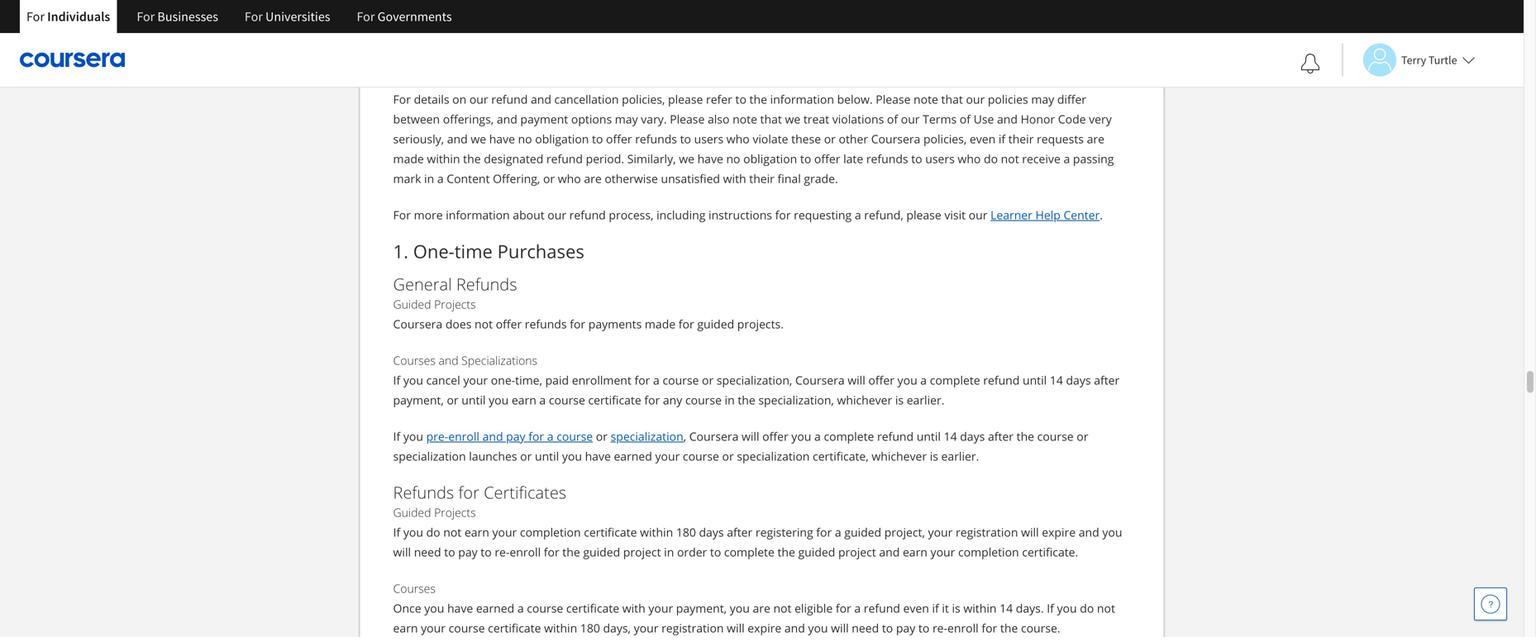 Task type: locate. For each thing, give the bounding box(es) containing it.
for right registering
[[816, 525, 832, 540]]

0 vertical spatial pay
[[506, 429, 526, 444]]

0 horizontal spatial of
[[887, 111, 898, 127]]

2 vertical spatial are
[[753, 601, 771, 616]]

it
[[942, 601, 949, 616]]

is inside , coursera will offer you a complete refund until 14 days after the course or specialization launches or until you have earned your course or specialization certificate, whichever is earlier.
[[930, 449, 939, 464]]

of right violations
[[887, 111, 898, 127]]

offering,
[[493, 171, 540, 186]]

with
[[723, 171, 746, 186], [622, 601, 646, 616]]

projects up does
[[434, 296, 476, 312]]

in inside for details on our refund and cancellation policies, please refer to the information below. please note that our policies may differ between offerings, and payment options may vary. please also note that we treat violations of our terms of use and honor code very seriously, and we have no obligation to offer refunds to users who violate these or other coursera policies, even if their requests are made within the designated refund period. similarly, we have no obligation to offer late refunds to users who do not receive a passing mark in a content offering, or who are otherwise unsatisfied with their final grade.
[[424, 171, 434, 186]]

a inside , coursera will offer you a complete refund until 14 days after the course or specialization launches or until you have earned your course or specialization certificate, whichever is earlier.
[[815, 429, 821, 444]]

your inside courses and specializations if you cancel your one-time, paid enrollment for a course or specialization, coursera will offer you a complete refund until 14 days after payment, or until you earn a course certificate for any course in the specialization, whichever is earlier.
[[463, 372, 488, 388]]

are left eligible
[[753, 601, 771, 616]]

policies, up vary.
[[622, 91, 665, 107]]

please
[[668, 91, 703, 107], [907, 207, 942, 223]]

if
[[999, 131, 1006, 147], [932, 601, 939, 616]]

1 vertical spatial complete
[[824, 429, 874, 444]]

0 vertical spatial completion
[[520, 525, 581, 540]]

1 horizontal spatial days
[[960, 429, 985, 444]]

pay inside 'courses once you have earned a course certificate with your payment, you are not eligible for a refund even if it is within 14 days. if you do not earn your course certificate within 180 days, your registration will expire and you will need to pay to re-enroll for the course.'
[[896, 621, 916, 636]]

courses inside courses and specializations if you cancel your one-time, paid enrollment for a course or specialization, coursera will offer you a complete refund until 14 days after payment, or until you earn a course certificate for any course in the specialization, whichever is earlier.
[[393, 353, 436, 368]]

in inside refunds for certificates guided projects if you do not earn your completion certificate within 180 days after registering for a guided project, your registration will expire and you will need to pay to re-enroll for the guided project in order to complete the guided project and earn your completion certificate.
[[664, 544, 674, 560]]

if left it
[[932, 601, 939, 616]]

for left businesses
[[137, 8, 155, 25]]

in inside courses and specializations if you cancel your one-time, paid enrollment for a course or specialization, coursera will offer you a complete refund until 14 days after payment, or until you earn a course certificate for any course in the specialization, whichever is earlier.
[[725, 392, 735, 408]]

1 horizontal spatial project
[[839, 544, 876, 560]]

order
[[677, 544, 707, 560]]

days,
[[603, 621, 631, 636]]

for up between
[[393, 91, 411, 107]]

please left visit
[[907, 207, 942, 223]]

are down period.
[[584, 171, 602, 186]]

pay
[[506, 429, 526, 444], [458, 544, 478, 560], [896, 621, 916, 636]]

banner navigation
[[13, 0, 465, 45]]

coursera inside general refunds guided projects coursera does not offer refunds for payments made for guided projects.
[[393, 316, 443, 332]]

refunds up paid
[[525, 316, 567, 332]]

general
[[393, 273, 452, 296]]

for down final
[[775, 207, 791, 223]]

have inside , coursera will offer you a complete refund until 14 days after the course or specialization launches or until you have earned your course or specialization certificate, whichever is earlier.
[[585, 449, 611, 464]]

not inside for details on our refund and cancellation policies, please refer to the information below. please note that our policies may differ between offerings, and payment options may vary. please also note that we treat violations of our terms of use and honor code very seriously, and we have no obligation to offer refunds to users who violate these or other coursera policies, even if their requests are made within the designated refund period. similarly, we have no obligation to offer late refunds to users who do not receive a passing mark in a content offering, or who are otherwise unsatisfied with their final grade.
[[1001, 151, 1019, 167]]

we down "offerings,"
[[471, 131, 486, 147]]

even inside 'courses once you have earned a course certificate with your payment, you are not eligible for a refund even if it is within 14 days. if you do not earn your course certificate within 180 days, your registration will expire and you will need to pay to re-enroll for the course.'
[[903, 601, 929, 616]]

14
[[1050, 372, 1063, 388], [944, 429, 957, 444], [1000, 601, 1013, 616]]

users down terms
[[926, 151, 955, 167]]

refund inside 'courses once you have earned a course certificate with your payment, you are not eligible for a refund even if it is within 14 days. if you do not earn your course certificate within 180 days, your registration will expire and you will need to pay to re-enroll for the course.'
[[864, 601, 900, 616]]

2 project from the left
[[839, 544, 876, 560]]

will
[[848, 372, 866, 388], [742, 429, 760, 444], [1021, 525, 1039, 540], [393, 544, 411, 560], [727, 621, 745, 636], [831, 621, 849, 636]]

may left vary.
[[615, 111, 638, 127]]

have up designated
[[489, 131, 515, 147]]

expire
[[1042, 525, 1076, 540], [748, 621, 782, 636]]

on
[[452, 91, 467, 107]]

please right 'below.'
[[876, 91, 911, 107]]

1 horizontal spatial expire
[[1042, 525, 1076, 540]]

2 horizontal spatial pay
[[896, 621, 916, 636]]

earned inside , coursera will offer you a complete refund until 14 days after the course or specialization launches or until you have earned your course or specialization certificate, whichever is earlier.
[[614, 449, 652, 464]]

1 vertical spatial note
[[733, 111, 757, 127]]

registration
[[956, 525, 1018, 540], [662, 621, 724, 636]]

enroll down it
[[948, 621, 979, 636]]

enroll down certificates
[[510, 544, 541, 560]]

within
[[427, 151, 460, 167], [640, 525, 673, 540], [964, 601, 997, 616], [544, 621, 577, 636]]

1 horizontal spatial are
[[753, 601, 771, 616]]

are
[[1087, 131, 1105, 147], [584, 171, 602, 186], [753, 601, 771, 616]]

after inside courses and specializations if you cancel your one-time, paid enrollment for a course or specialization, coursera will offer you a complete refund until 14 days after payment, or until you earn a course certificate for any course in the specialization, whichever is earlier.
[[1094, 372, 1120, 388]]

re- down certificates
[[495, 544, 510, 560]]

their left final
[[749, 171, 775, 186]]

refunds right late
[[867, 151, 908, 167]]

1. one-time purchases
[[393, 239, 585, 264]]

1 vertical spatial projects
[[434, 505, 476, 520]]

offer
[[606, 131, 632, 147], [814, 151, 841, 167], [496, 316, 522, 332], [869, 372, 895, 388], [763, 429, 789, 444]]

0 horizontal spatial may
[[615, 111, 638, 127]]

1 horizontal spatial of
[[960, 111, 971, 127]]

2 vertical spatial days
[[699, 525, 724, 540]]

of
[[887, 111, 898, 127], [960, 111, 971, 127]]

who down use
[[958, 151, 981, 167]]

1 vertical spatial no
[[726, 151, 741, 167]]

1 horizontal spatial pay
[[506, 429, 526, 444]]

are up passing
[[1087, 131, 1105, 147]]

1 vertical spatial is
[[930, 449, 939, 464]]

and
[[531, 91, 551, 107], [497, 111, 517, 127], [997, 111, 1018, 127], [447, 131, 468, 147], [439, 353, 459, 368], [483, 429, 503, 444], [1079, 525, 1100, 540], [879, 544, 900, 560], [785, 621, 805, 636]]

certificate inside refunds for certificates guided projects if you do not earn your completion certificate within 180 days after registering for a guided project, your registration will expire and you will need to pay to re-enroll for the guided project in order to complete the guided project and earn your completion certificate.
[[584, 525, 637, 540]]

earn down the once
[[393, 621, 418, 636]]

terry turtle
[[1402, 53, 1458, 67]]

and inside courses and specializations if you cancel your one-time, paid enrollment for a course or specialization, coursera will offer you a complete refund until 14 days after payment, or until you earn a course certificate for any course in the specialization, whichever is earlier.
[[439, 353, 459, 368]]

payment
[[520, 111, 568, 127]]

complete
[[930, 372, 980, 388], [824, 429, 874, 444], [724, 544, 775, 560]]

0 vertical spatial refunds
[[635, 131, 677, 147]]

their down honor
[[1009, 131, 1034, 147]]

1 horizontal spatial in
[[664, 544, 674, 560]]

for right payments
[[679, 316, 694, 332]]

guided inside refunds for certificates guided projects if you do not earn your completion certificate within 180 days after registering for a guided project, your registration will expire and you will need to pay to re-enroll for the guided project in order to complete the guided project and earn your completion certificate.
[[393, 505, 431, 520]]

guided down general
[[393, 296, 431, 312]]

may
[[1031, 91, 1055, 107], [615, 111, 638, 127]]

projects
[[434, 296, 476, 312], [434, 505, 476, 520]]

0 horizontal spatial payment,
[[393, 392, 444, 408]]

1 horizontal spatial payment,
[[676, 601, 727, 616]]

1 horizontal spatial even
[[970, 131, 996, 147]]

grade.
[[804, 171, 838, 186]]

for for universities
[[245, 8, 263, 25]]

registering
[[756, 525, 813, 540]]

policies, down terms
[[924, 131, 967, 147]]

expire inside 'courses once you have earned a course certificate with your payment, you are not eligible for a refund even if it is within 14 days. if you do not earn your course certificate within 180 days, your registration will expire and you will need to pay to re-enroll for the course.'
[[748, 621, 782, 636]]

users
[[694, 131, 724, 147], [926, 151, 955, 167]]

0 horizontal spatial even
[[903, 601, 929, 616]]

2 vertical spatial complete
[[724, 544, 775, 560]]

specialization down the pre-
[[393, 449, 466, 464]]

1 horizontal spatial 14
[[1000, 601, 1013, 616]]

0 horizontal spatial in
[[424, 171, 434, 186]]

for for individuals
[[26, 8, 45, 25]]

coursera image
[[20, 47, 125, 73]]

that up violate
[[760, 111, 782, 127]]

guided
[[697, 316, 734, 332], [845, 525, 882, 540], [583, 544, 620, 560], [798, 544, 836, 560]]

help center image
[[1481, 595, 1501, 614]]

content
[[447, 171, 490, 186]]

information up the time
[[446, 207, 510, 223]]

1 horizontal spatial is
[[930, 449, 939, 464]]

terry
[[1402, 53, 1427, 67]]

0 horizontal spatial are
[[584, 171, 602, 186]]

re-
[[495, 544, 510, 560], [933, 621, 948, 636]]

2 vertical spatial 14
[[1000, 601, 1013, 616]]

please
[[876, 91, 911, 107], [670, 111, 705, 127]]

0 vertical spatial users
[[694, 131, 724, 147]]

certificate
[[588, 392, 641, 408], [584, 525, 637, 540], [566, 601, 619, 616], [488, 621, 541, 636]]

1 guided from the top
[[393, 296, 431, 312]]

refunds down vary.
[[635, 131, 677, 147]]

1 horizontal spatial made
[[645, 316, 676, 332]]

2 horizontal spatial enroll
[[948, 621, 979, 636]]

1 horizontal spatial 180
[[676, 525, 696, 540]]

0 horizontal spatial registration
[[662, 621, 724, 636]]

coursera right other
[[871, 131, 921, 147]]

who right offering,
[[558, 171, 581, 186]]

14 inside courses and specializations if you cancel your one-time, paid enrollment for a course or specialization, coursera will offer you a complete refund until 14 days after payment, or until you earn a course certificate for any course in the specialization, whichever is earlier.
[[1050, 372, 1063, 388]]

1 vertical spatial courses
[[393, 581, 436, 597]]

registration right days, in the left of the page
[[662, 621, 724, 636]]

use
[[974, 111, 994, 127]]

need inside refunds for certificates guided projects if you do not earn your completion certificate within 180 days after registering for a guided project, your registration will expire and you will need to pay to re-enroll for the guided project in order to complete the guided project and earn your completion certificate.
[[414, 544, 441, 560]]

0 vertical spatial need
[[414, 544, 441, 560]]

earned inside 'courses once you have earned a course certificate with your payment, you are not eligible for a refund even if it is within 14 days. if you do not earn your course certificate within 180 days, your registration will expire and you will need to pay to re-enroll for the course.'
[[476, 601, 515, 616]]

earn inside 'courses once you have earned a course certificate with your payment, you are not eligible for a refund even if it is within 14 days. if you do not earn your course certificate within 180 days, your registration will expire and you will need to pay to re-enroll for the course.'
[[393, 621, 418, 636]]

1 vertical spatial 180
[[580, 621, 600, 636]]

coursera up the certificate,
[[796, 372, 845, 388]]

with inside 'courses once you have earned a course certificate with your payment, you are not eligible for a refund even if it is within 14 days. if you do not earn your course certificate within 180 days, your registration will expire and you will need to pay to re-enroll for the course.'
[[622, 601, 646, 616]]

enroll
[[448, 429, 480, 444], [510, 544, 541, 560], [948, 621, 979, 636]]

courses up cancel
[[393, 353, 436, 368]]

for left more
[[393, 207, 411, 223]]

specialization, down projects.
[[717, 372, 793, 388]]

for details on our refund and cancellation policies, please refer to the information below. please note that our policies may differ between offerings, and payment options may vary. please also note that we treat violations of our terms of use and honor code very seriously, and we have no obligation to offer refunds to users who violate these or other coursera policies, even if their requests are made within the designated refund period. similarly, we have no obligation to offer late refunds to users who do not receive a passing mark in a content offering, or who are otherwise unsatisfied with their final grade.
[[393, 91, 1114, 186]]

0 vertical spatial refunds
[[456, 273, 517, 296]]

1 horizontal spatial note
[[914, 91, 939, 107]]

vary.
[[641, 111, 667, 127]]

courses
[[393, 353, 436, 368], [393, 581, 436, 597]]

0 horizontal spatial specialization
[[393, 449, 466, 464]]

2 horizontal spatial is
[[952, 601, 961, 616]]

earlier.
[[907, 392, 945, 408], [942, 449, 979, 464]]

1 vertical spatial information
[[446, 207, 510, 223]]

for right enrollment
[[635, 372, 650, 388]]

users down also
[[694, 131, 724, 147]]

0 vertical spatial no
[[518, 131, 532, 147]]

refunds down the pre-
[[393, 481, 454, 504]]

for businesses
[[137, 8, 218, 25]]

if left cancel
[[393, 372, 400, 388]]

in up , coursera will offer you a complete refund until 14 days after the course or specialization launches or until you have earned your course or specialization certificate, whichever is earlier.
[[725, 392, 735, 408]]

1 vertical spatial we
[[471, 131, 486, 147]]

if inside refunds for certificates guided projects if you do not earn your completion certificate within 180 days after registering for a guided project, your registration will expire and you will need to pay to re-enroll for the guided project in order to complete the guided project and earn your completion certificate.
[[393, 525, 400, 540]]

for down time,
[[529, 429, 544, 444]]

made up mark
[[393, 151, 424, 167]]

1 vertical spatial in
[[725, 392, 735, 408]]

2 horizontal spatial do
[[1080, 601, 1094, 616]]

0 vertical spatial please
[[876, 91, 911, 107]]

0 vertical spatial after
[[1094, 372, 1120, 388]]

courses up the once
[[393, 581, 436, 597]]

1 horizontal spatial users
[[926, 151, 955, 167]]

1 vertical spatial expire
[[748, 621, 782, 636]]

more
[[414, 207, 443, 223]]

in
[[424, 171, 434, 186], [725, 392, 735, 408], [664, 544, 674, 560]]

0 vertical spatial please
[[668, 91, 703, 107]]

specialization, up the certificate,
[[759, 392, 834, 408]]

days inside courses and specializations if you cancel your one-time, paid enrollment for a course or specialization, coursera will offer you a complete refund until 14 days after payment, or until you earn a course certificate for any course in the specialization, whichever is earlier.
[[1066, 372, 1091, 388]]

for inside for details on our refund and cancellation policies, please refer to the information below. please note that our policies may differ between offerings, and payment options may vary. please also note that we treat violations of our terms of use and honor code very seriously, and we have no obligation to offer refunds to users who violate these or other coursera policies, even if their requests are made within the designated refund period. similarly, we have no obligation to offer late refunds to users who do not receive a passing mark in a content offering, or who are otherwise unsatisfied with their final grade.
[[393, 91, 411, 107]]

for governments
[[357, 8, 452, 25]]

no up designated
[[518, 131, 532, 147]]

we left treat
[[785, 111, 801, 127]]

made inside for details on our refund and cancellation policies, please refer to the information below. please note that our policies may differ between offerings, and payment options may vary. please also note that we treat violations of our terms of use and honor code very seriously, and we have no obligation to offer refunds to users who violate these or other coursera policies, even if their requests are made within the designated refund period. similarly, we have no obligation to offer late refunds to users who do not receive a passing mark in a content offering, or who are otherwise unsatisfied with their final grade.
[[393, 151, 424, 167]]

0 horizontal spatial made
[[393, 151, 424, 167]]

0 horizontal spatial days
[[699, 525, 724, 540]]

governments
[[378, 8, 452, 25]]

0 vertical spatial information
[[770, 91, 834, 107]]

pre-
[[426, 429, 448, 444]]

offer inside general refunds guided projects coursera does not offer refunds for payments made for guided projects.
[[496, 316, 522, 332]]

2 guided from the top
[[393, 505, 431, 520]]

0 horizontal spatial refunds
[[525, 316, 567, 332]]

0 vertical spatial are
[[1087, 131, 1105, 147]]

0 vertical spatial policies,
[[622, 91, 665, 107]]

1 horizontal spatial their
[[1009, 131, 1034, 147]]

1 vertical spatial after
[[988, 429, 1014, 444]]

please left refer
[[668, 91, 703, 107]]

guided left projects.
[[697, 316, 734, 332]]

for
[[775, 207, 791, 223], [570, 316, 586, 332], [679, 316, 694, 332], [635, 372, 650, 388], [644, 392, 660, 408], [529, 429, 544, 444], [458, 481, 480, 504], [816, 525, 832, 540], [544, 544, 560, 560], [836, 601, 852, 616], [982, 621, 998, 636]]

refund inside , coursera will offer you a complete refund until 14 days after the course or specialization launches or until you have earned your course or specialization certificate, whichever is earlier.
[[877, 429, 914, 444]]

1 horizontal spatial obligation
[[744, 151, 797, 167]]

1 vertical spatial payment,
[[676, 601, 727, 616]]

0 vertical spatial courses
[[393, 353, 436, 368]]

if inside courses and specializations if you cancel your one-time, paid enrollment for a course or specialization, coursera will offer you a complete refund until 14 days after payment, or until you earn a course certificate for any course in the specialization, whichever is earlier.
[[393, 372, 400, 388]]

0 horizontal spatial project
[[623, 544, 661, 560]]

in left order
[[664, 544, 674, 560]]

final
[[778, 171, 801, 186]]

2 horizontal spatial complete
[[930, 372, 980, 388]]

do
[[984, 151, 998, 167], [426, 525, 440, 540], [1080, 601, 1094, 616]]

guided
[[393, 296, 431, 312], [393, 505, 431, 520]]

within inside refunds for certificates guided projects if you do not earn your completion certificate within 180 days after registering for a guided project, your registration will expire and you will need to pay to re-enroll for the guided project in order to complete the guided project and earn your completion certificate.
[[640, 525, 673, 540]]

after
[[1094, 372, 1120, 388], [988, 429, 1014, 444], [727, 525, 753, 540]]

if down policies
[[999, 131, 1006, 147]]

1 vertical spatial guided
[[393, 505, 431, 520]]

note right also
[[733, 111, 757, 127]]

2 vertical spatial refunds
[[525, 316, 567, 332]]

14 inside , coursera will offer you a complete refund until 14 days after the course or specialization launches or until you have earned your course or specialization certificate, whichever is earlier.
[[944, 429, 957, 444]]

1 of from the left
[[887, 111, 898, 127]]

for left universities
[[245, 8, 263, 25]]

violations
[[833, 111, 884, 127]]

or
[[824, 131, 836, 147], [543, 171, 555, 186], [702, 372, 714, 388], [447, 392, 459, 408], [596, 429, 608, 444], [1077, 429, 1089, 444], [520, 449, 532, 464], [722, 449, 734, 464]]

re- down it
[[933, 621, 948, 636]]

with up days, in the left of the page
[[622, 601, 646, 616]]

earn
[[512, 392, 537, 408], [465, 525, 489, 540], [903, 544, 928, 560], [393, 621, 418, 636]]

0 vertical spatial whichever
[[837, 392, 892, 408]]

1 courses from the top
[[393, 353, 436, 368]]

1 vertical spatial registration
[[662, 621, 724, 636]]

earn down time,
[[512, 392, 537, 408]]

purchases
[[497, 239, 585, 264]]

specialization down any
[[611, 429, 684, 444]]

re- inside refunds for certificates guided projects if you do not earn your completion certificate within 180 days after registering for a guided project, your registration will expire and you will need to pay to re-enroll for the guided project in order to complete the guided project and earn your completion certificate.
[[495, 544, 510, 560]]

of left use
[[960, 111, 971, 127]]

0 vertical spatial 180
[[676, 525, 696, 540]]

days inside refunds for certificates guided projects if you do not earn your completion certificate within 180 days after registering for a guided project, your registration will expire and you will need to pay to re-enroll for the guided project in order to complete the guided project and earn your completion certificate.
[[699, 525, 724, 540]]

1 vertical spatial obligation
[[744, 151, 797, 167]]

registration inside 'courses once you have earned a course certificate with your payment, you are not eligible for a refund even if it is within 14 days. if you do not earn your course certificate within 180 days, your registration will expire and you will need to pay to re-enroll for the course.'
[[662, 621, 724, 636]]

1 vertical spatial who
[[958, 151, 981, 167]]

payment, inside courses and specializations if you cancel your one-time, paid enrollment for a course or specialization, coursera will offer you a complete refund until 14 days after payment, or until you earn a course certificate for any course in the specialization, whichever is earlier.
[[393, 392, 444, 408]]

if up the once
[[393, 525, 400, 540]]

even down use
[[970, 131, 996, 147]]

payment, down cancel
[[393, 392, 444, 408]]

0 vertical spatial may
[[1031, 91, 1055, 107]]

if right days.
[[1047, 601, 1054, 616]]

2 courses from the top
[[393, 581, 436, 597]]

if inside 'courses once you have earned a course certificate with your payment, you are not eligible for a refund even if it is within 14 days. if you do not earn your course certificate within 180 days, your registration will expire and you will need to pay to re-enroll for the course.'
[[1047, 601, 1054, 616]]

our up use
[[966, 91, 985, 107]]

180 up order
[[676, 525, 696, 540]]

payment, down order
[[676, 601, 727, 616]]

we up unsatisfied
[[679, 151, 695, 167]]

information up treat
[[770, 91, 834, 107]]

courses inside 'courses once you have earned a course certificate with your payment, you are not eligible for a refund even if it is within 14 days. if you do not earn your course certificate within 180 days, your registration will expire and you will need to pay to re-enroll for the course.'
[[393, 581, 436, 597]]

learner help center link
[[991, 207, 1100, 223]]

1 vertical spatial 14
[[944, 429, 957, 444]]

1 vertical spatial re-
[[933, 621, 948, 636]]

may up honor
[[1031, 91, 1055, 107]]

with up instructions
[[723, 171, 746, 186]]

whichever right the certificate,
[[872, 449, 927, 464]]

our
[[470, 91, 488, 107], [966, 91, 985, 107], [901, 111, 920, 127], [548, 207, 567, 223], [969, 207, 988, 223]]

that
[[942, 91, 963, 107], [760, 111, 782, 127]]

completion down certificates
[[520, 525, 581, 540]]

treat
[[804, 111, 830, 127]]

1 vertical spatial if
[[932, 601, 939, 616]]

for down certificates
[[544, 544, 560, 560]]

1 horizontal spatial complete
[[824, 429, 874, 444]]

2 of from the left
[[960, 111, 971, 127]]

who
[[727, 131, 750, 147], [958, 151, 981, 167], [558, 171, 581, 186]]

registration right project,
[[956, 525, 1018, 540]]

1 horizontal spatial refunds
[[456, 273, 517, 296]]

we
[[785, 111, 801, 127], [471, 131, 486, 147], [679, 151, 695, 167]]

who down also
[[727, 131, 750, 147]]

even inside for details on our refund and cancellation policies, please refer to the information below. please note that our policies may differ between offerings, and payment options may vary. please also note that we treat violations of our terms of use and honor code very seriously, and we have no obligation to offer refunds to users who violate these or other coursera policies, even if their requests are made within the designated refund period. similarly, we have no obligation to offer late refunds to users who do not receive a passing mark in a content offering, or who are otherwise unsatisfied with their final grade.
[[970, 131, 996, 147]]

a
[[1064, 151, 1070, 167], [437, 171, 444, 186], [855, 207, 861, 223], [653, 372, 660, 388], [921, 372, 927, 388], [540, 392, 546, 408], [547, 429, 554, 444], [815, 429, 821, 444], [835, 525, 842, 540], [518, 601, 524, 616], [855, 601, 861, 616]]

2 projects from the top
[[434, 505, 476, 520]]

0 horizontal spatial 180
[[580, 621, 600, 636]]

guided down registering
[[798, 544, 836, 560]]

0 vertical spatial enroll
[[448, 429, 480, 444]]

for down the launches
[[458, 481, 480, 504]]

for left governments
[[357, 8, 375, 25]]

please left also
[[670, 111, 705, 127]]

coursera down general
[[393, 316, 443, 332]]

1 vertical spatial whichever
[[872, 449, 927, 464]]

coursera inside courses and specializations if you cancel your one-time, paid enrollment for a course or specialization, coursera will offer you a complete refund until 14 days after payment, or until you earn a course certificate for any course in the specialization, whichever is earlier.
[[796, 372, 845, 388]]

1 vertical spatial do
[[426, 525, 440, 540]]

registration inside refunds for certificates guided projects if you do not earn your completion certificate within 180 days after registering for a guided project, your registration will expire and you will need to pay to re-enroll for the guided project in order to complete the guided project and earn your completion certificate.
[[956, 525, 1018, 540]]

0 vertical spatial days
[[1066, 372, 1091, 388]]

1 horizontal spatial please
[[876, 91, 911, 107]]

one-
[[491, 372, 515, 388]]

for
[[26, 8, 45, 25], [137, 8, 155, 25], [245, 8, 263, 25], [357, 8, 375, 25], [393, 91, 411, 107], [393, 207, 411, 223]]

earn inside courses and specializations if you cancel your one-time, paid enrollment for a course or specialization, coursera will offer you a complete refund until 14 days after payment, or until you earn a course certificate for any course in the specialization, whichever is earlier.
[[512, 392, 537, 408]]

courses for and
[[393, 353, 436, 368]]

period.
[[586, 151, 624, 167]]

1 vertical spatial with
[[622, 601, 646, 616]]

obligation down violate
[[744, 151, 797, 167]]

whichever
[[837, 392, 892, 408], [872, 449, 927, 464]]

even left it
[[903, 601, 929, 616]]

obligation
[[535, 131, 589, 147], [744, 151, 797, 167]]

0 vertical spatial if
[[999, 131, 1006, 147]]

payment,
[[393, 392, 444, 408], [676, 601, 727, 616]]

that up terms
[[942, 91, 963, 107]]

for for businesses
[[137, 8, 155, 25]]

enroll up the launches
[[448, 429, 480, 444]]

your
[[463, 372, 488, 388], [655, 449, 680, 464], [492, 525, 517, 540], [928, 525, 953, 540], [931, 544, 955, 560], [649, 601, 673, 616], [421, 621, 446, 636], [634, 621, 659, 636]]

no down also
[[726, 151, 741, 167]]

in right mark
[[424, 171, 434, 186]]

1 horizontal spatial refunds
[[635, 131, 677, 147]]

0 horizontal spatial expire
[[748, 621, 782, 636]]

other
[[839, 131, 868, 147]]

note up terms
[[914, 91, 939, 107]]

1 projects from the top
[[434, 296, 476, 312]]

2 vertical spatial in
[[664, 544, 674, 560]]



Task type: vqa. For each thing, say whether or not it's contained in the screenshot.
the plans? in the What Is The Pricing Structure For These Plans? dropdown button
no



Task type: describe. For each thing, give the bounding box(es) containing it.
1 vertical spatial are
[[584, 171, 602, 186]]

1.
[[393, 239, 409, 264]]

between
[[393, 111, 440, 127]]

do inside for details on our refund and cancellation policies, please refer to the information below. please note that our policies may differ between offerings, and payment options may vary. please also note that we treat violations of our terms of use and honor code very seriously, and we have no obligation to offer refunds to users who violate these or other coursera policies, even if their requests are made within the designated refund period. similarly, we have no obligation to offer late refunds to users who do not receive a passing mark in a content offering, or who are otherwise unsatisfied with their final grade.
[[984, 151, 998, 167]]

policies
[[988, 91, 1028, 107]]

passing
[[1073, 151, 1114, 167]]

for universities
[[245, 8, 330, 25]]

0 vertical spatial we
[[785, 111, 801, 127]]

courses for once
[[393, 581, 436, 597]]

our right visit
[[969, 207, 988, 223]]

earlier. inside courses and specializations if you cancel your one-time, paid enrollment for a course or specialization, coursera will offer you a complete refund until 14 days after payment, or until you earn a course certificate for any course in the specialization, whichever is earlier.
[[907, 392, 945, 408]]

instructions
[[709, 207, 772, 223]]

0 horizontal spatial enroll
[[448, 429, 480, 444]]

our right about
[[548, 207, 567, 223]]

0 horizontal spatial who
[[558, 171, 581, 186]]

guided inside general refunds guided projects coursera does not offer refunds for payments made for guided projects.
[[393, 296, 431, 312]]

coursera inside for details on our refund and cancellation policies, please refer to the information below. please note that our policies may differ between offerings, and payment options may vary. please also note that we treat violations of our terms of use and honor code very seriously, and we have no obligation to offer refunds to users who violate these or other coursera policies, even if their requests are made within the designated refund period. similarly, we have no obligation to offer late refunds to users who do not receive a passing mark in a content offering, or who are otherwise unsatisfied with their final grade.
[[871, 131, 921, 147]]

2 horizontal spatial are
[[1087, 131, 1105, 147]]

for right eligible
[[836, 601, 852, 616]]

made inside general refunds guided projects coursera does not offer refunds for payments made for guided projects.
[[645, 316, 676, 332]]

days.
[[1016, 601, 1044, 616]]

are inside 'courses once you have earned a course certificate with your payment, you are not eligible for a refund even if it is within 14 days. if you do not earn your course certificate within 180 days, your registration will expire and you will need to pay to re-enroll for the course.'
[[753, 601, 771, 616]]

0 horizontal spatial their
[[749, 171, 775, 186]]

2 horizontal spatial specialization
[[737, 449, 810, 464]]

including
[[657, 207, 706, 223]]

offer inside , coursera will offer you a complete refund until 14 days after the course or specialization launches or until you have earned your course or specialization certificate, whichever is earlier.
[[763, 429, 789, 444]]

specializations
[[462, 353, 538, 368]]

1 horizontal spatial we
[[679, 151, 695, 167]]

re- inside 'courses once you have earned a course certificate with your payment, you are not eligible for a refund even if it is within 14 days. if you do not earn your course certificate within 180 days, your registration will expire and you will need to pay to re-enroll for the course.'
[[933, 621, 948, 636]]

0 horizontal spatial that
[[760, 111, 782, 127]]

certificate inside courses and specializations if you cancel your one-time, paid enrollment for a course or specialization, coursera will offer you a complete refund until 14 days after payment, or until you earn a course certificate for any course in the specialization, whichever is earlier.
[[588, 392, 641, 408]]

1 project from the left
[[623, 544, 661, 560]]

refund inside courses and specializations if you cancel your one-time, paid enrollment for a course or specialization, coursera will offer you a complete refund until 14 days after payment, or until you earn a course certificate for any course in the specialization, whichever is earlier.
[[983, 372, 1020, 388]]

1 horizontal spatial no
[[726, 151, 741, 167]]

certificate.
[[1022, 544, 1079, 560]]

center
[[1064, 207, 1100, 223]]

launches
[[469, 449, 517, 464]]

for left any
[[644, 392, 660, 408]]

refunds inside refunds for certificates guided projects if you do not earn your completion certificate within 180 days after registering for a guided project, your registration will expire and you will need to pay to re-enroll for the guided project in order to complete the guided project and earn your completion certificate.
[[393, 481, 454, 504]]

earn down certificates
[[465, 525, 489, 540]]

once
[[393, 601, 421, 616]]

offer inside courses and specializations if you cancel your one-time, paid enrollment for a course or specialization, coursera will offer you a complete refund until 14 days after payment, or until you earn a course certificate for any course in the specialization, whichever is earlier.
[[869, 372, 895, 388]]

projects.
[[737, 316, 784, 332]]

the inside courses and specializations if you cancel your one-time, paid enrollment for a course or specialization, coursera will offer you a complete refund until 14 days after payment, or until you earn a course certificate for any course in the specialization, whichever is earlier.
[[738, 392, 756, 408]]

will inside , coursera will offer you a complete refund until 14 days after the course or specialization launches or until you have earned your course or specialization certificate, whichever is earlier.
[[742, 429, 760, 444]]

180 inside 'courses once you have earned a course certificate with your payment, you are not eligible for a refund even if it is within 14 days. if you do not earn your course certificate within 180 days, your registration will expire and you will need to pay to re-enroll for the course.'
[[580, 621, 600, 636]]

course.
[[1021, 621, 1061, 636]]

visit
[[945, 207, 966, 223]]

if inside for details on our refund and cancellation policies, please refer to the information below. please note that our policies may differ between offerings, and payment options may vary. please also note that we treat violations of our terms of use and honor code very seriously, and we have no obligation to offer refunds to users who violate these or other coursera policies, even if their requests are made within the designated refund period. similarly, we have no obligation to offer late refunds to users who do not receive a passing mark in a content offering, or who are otherwise unsatisfied with their final grade.
[[999, 131, 1006, 147]]

14 inside 'courses once you have earned a course certificate with your payment, you are not eligible for a refund even if it is within 14 days. if you do not earn your course certificate within 180 days, your registration will expire and you will need to pay to re-enroll for the course.'
[[1000, 601, 1013, 616]]

honor
[[1021, 111, 1055, 127]]

receive
[[1022, 151, 1061, 167]]

unsatisfied
[[661, 171, 720, 186]]

a inside refunds for certificates guided projects if you do not earn your completion certificate within 180 days after registering for a guided project, your registration will expire and you will need to pay to re-enroll for the guided project in order to complete the guided project and earn your completion certificate.
[[835, 525, 842, 540]]

1 horizontal spatial completion
[[958, 544, 1019, 560]]

our right on
[[470, 91, 488, 107]]

universities
[[265, 8, 330, 25]]

about
[[513, 207, 545, 223]]

designated
[[484, 151, 544, 167]]

after inside refunds for certificates guided projects if you do not earn your completion certificate within 180 days after registering for a guided project, your registration will expire and you will need to pay to re-enroll for the guided project in order to complete the guided project and earn your completion certificate.
[[727, 525, 753, 540]]

any
[[663, 392, 683, 408]]

1 vertical spatial policies,
[[924, 131, 967, 147]]

0 horizontal spatial policies,
[[622, 91, 665, 107]]

.
[[1100, 207, 1103, 223]]

very
[[1089, 111, 1112, 127]]

have up unsatisfied
[[698, 151, 723, 167]]

for more information about our refund process, including instructions for requesting a refund, please visit our learner help center .
[[393, 207, 1103, 223]]

with inside for details on our refund and cancellation policies, please refer to the information below. please note that our policies may differ between offerings, and payment options may vary. please also note that we treat violations of our terms of use and honor code very seriously, and we have no obligation to offer refunds to users who violate these or other coursera policies, even if their requests are made within the designated refund period. similarly, we have no obligation to offer late refunds to users who do not receive a passing mark in a content offering, or who are otherwise unsatisfied with their final grade.
[[723, 171, 746, 186]]

offerings,
[[443, 111, 494, 127]]

learner
[[991, 207, 1033, 223]]

is inside courses and specializations if you cancel your one-time, paid enrollment for a course or specialization, coursera will offer you a complete refund until 14 days after payment, or until you earn a course certificate for any course in the specialization, whichever is earlier.
[[895, 392, 904, 408]]

options
[[571, 111, 612, 127]]

details
[[414, 91, 449, 107]]

complete inside courses and specializations if you cancel your one-time, paid enrollment for a course or specialization, coursera will offer you a complete refund until 14 days after payment, or until you earn a course certificate for any course in the specialization, whichever is earlier.
[[930, 372, 980, 388]]

coursera inside , coursera will offer you a complete refund until 14 days after the course or specialization launches or until you have earned your course or specialization certificate, whichever is earlier.
[[689, 429, 739, 444]]

earn down project,
[[903, 544, 928, 560]]

our left terms
[[901, 111, 920, 127]]

for left course.
[[982, 621, 998, 636]]

and inside 'courses once you have earned a course certificate with your payment, you are not eligible for a refund even if it is within 14 days. if you do not earn your course certificate within 180 days, your registration will expire and you will need to pay to re-enroll for the course.'
[[785, 621, 805, 636]]

0 vertical spatial specialization,
[[717, 372, 793, 388]]

1 vertical spatial may
[[615, 111, 638, 127]]

time,
[[515, 372, 542, 388]]

expire inside refunds for certificates guided projects if you do not earn your completion certificate within 180 days after registering for a guided project, your registration will expire and you will need to pay to re-enroll for the guided project in order to complete the guided project and earn your completion certificate.
[[1042, 525, 1076, 540]]

0 horizontal spatial note
[[733, 111, 757, 127]]

your inside , coursera will offer you a complete refund until 14 days after the course or specialization launches or until you have earned your course or specialization certificate, whichever is earlier.
[[655, 449, 680, 464]]

1 vertical spatial users
[[926, 151, 955, 167]]

for for governments
[[357, 8, 375, 25]]

paid
[[545, 372, 569, 388]]

help
[[1036, 207, 1061, 223]]

for individuals
[[26, 8, 110, 25]]

does
[[446, 316, 472, 332]]

information inside for details on our refund and cancellation policies, please refer to the information below. please note that our policies may differ between offerings, and payment options may vary. please also note that we treat violations of our terms of use and honor code very seriously, and we have no obligation to offer refunds to users who violate these or other coursera policies, even if their requests are made within the designated refund period. similarly, we have no obligation to offer late refunds to users who do not receive a passing mark in a content offering, or who are otherwise unsatisfied with their final grade.
[[770, 91, 834, 107]]

refund,
[[864, 207, 904, 223]]

need inside 'courses once you have earned a course certificate with your payment, you are not eligible for a refund even if it is within 14 days. if you do not earn your course certificate within 180 days, your registration will expire and you will need to pay to re-enroll for the course.'
[[852, 621, 879, 636]]

one-
[[413, 239, 455, 264]]

time
[[455, 239, 493, 264]]

terry turtle button
[[1342, 43, 1476, 76]]

payment, inside 'courses once you have earned a course certificate with your payment, you are not eligible for a refund even if it is within 14 days. if you do not earn your course certificate within 180 days, your registration will expire and you will need to pay to re-enroll for the course.'
[[676, 601, 727, 616]]

complete inside , coursera will offer you a complete refund until 14 days after the course or specialization launches or until you have earned your course or specialization certificate, whichever is earlier.
[[824, 429, 874, 444]]

certificate,
[[813, 449, 869, 464]]

the inside , coursera will offer you a complete refund until 14 days after the course or specialization launches or until you have earned your course or specialization certificate, whichever is earlier.
[[1017, 429, 1035, 444]]

0 horizontal spatial no
[[518, 131, 532, 147]]

not inside general refunds guided projects coursera does not offer refunds for payments made for guided projects.
[[475, 316, 493, 332]]

similarly,
[[627, 151, 676, 167]]

guided inside general refunds guided projects coursera does not offer refunds for payments made for guided projects.
[[697, 316, 734, 332]]

whichever inside , coursera will offer you a complete refund until 14 days after the course or specialization launches or until you have earned your course or specialization certificate, whichever is earlier.
[[872, 449, 927, 464]]

after inside , coursera will offer you a complete refund until 14 days after the course or specialization launches or until you have earned your course or specialization certificate, whichever is earlier.
[[988, 429, 1014, 444]]

enroll inside refunds for certificates guided projects if you do not earn your completion certificate within 180 days after registering for a guided project, your registration will expire and you will need to pay to re-enroll for the guided project in order to complete the guided project and earn your completion certificate.
[[510, 544, 541, 560]]

mark
[[393, 171, 421, 186]]

individuals
[[47, 8, 110, 25]]

is inside 'courses once you have earned a course certificate with your payment, you are not eligible for a refund even if it is within 14 days. if you do not earn your course certificate within 180 days, your registration will expire and you will need to pay to re-enroll for the course.'
[[952, 601, 961, 616]]

violate
[[753, 131, 789, 147]]

will inside courses and specializations if you cancel your one-time, paid enrollment for a course or specialization, coursera will offer you a complete refund until 14 days after payment, or until you earn a course certificate for any course in the specialization, whichever is earlier.
[[848, 372, 866, 388]]

if left the pre-
[[393, 429, 400, 444]]

general refunds guided projects coursera does not offer refunds for payments made for guided projects.
[[393, 273, 784, 332]]

0 horizontal spatial completion
[[520, 525, 581, 540]]

complete inside refunds for certificates guided projects if you do not earn your completion certificate within 180 days after registering for a guided project, your registration will expire and you will need to pay to re-enroll for the guided project in order to complete the guided project and earn your completion certificate.
[[724, 544, 775, 560]]

enroll inside 'courses once you have earned a course certificate with your payment, you are not eligible for a refund even if it is within 14 days. if you do not earn your course certificate within 180 days, your registration will expire and you will need to pay to re-enroll for the course.'
[[948, 621, 979, 636]]

please inside for details on our refund and cancellation policies, please refer to the information below. please note that our policies may differ between offerings, and payment options may vary. please also note that we treat violations of our terms of use and honor code very seriously, and we have no obligation to offer refunds to users who violate these or other coursera policies, even if their requests are made within the designated refund period. similarly, we have no obligation to offer late refunds to users who do not receive a passing mark in a content offering, or who are otherwise unsatisfied with their final grade.
[[668, 91, 703, 107]]

pre-enroll and pay for a course link
[[426, 429, 593, 444]]

pay inside refunds for certificates guided projects if you do not earn your completion certificate within 180 days after registering for a guided project, your registration will expire and you will need to pay to re-enroll for the guided project in order to complete the guided project and earn your completion certificate.
[[458, 544, 478, 560]]

0 horizontal spatial please
[[670, 111, 705, 127]]

differ
[[1058, 91, 1087, 107]]

0 vertical spatial note
[[914, 91, 939, 107]]

guided left project,
[[845, 525, 882, 540]]

0 horizontal spatial users
[[694, 131, 724, 147]]

project,
[[885, 525, 925, 540]]

0 horizontal spatial we
[[471, 131, 486, 147]]

also
[[708, 111, 730, 127]]

process,
[[609, 207, 654, 223]]

1 horizontal spatial please
[[907, 207, 942, 223]]

code
[[1058, 111, 1086, 127]]

0 vertical spatial who
[[727, 131, 750, 147]]

businesses
[[157, 8, 218, 25]]

the inside 'courses once you have earned a course certificate with your payment, you are not eligible for a refund even if it is within 14 days. if you do not earn your course certificate within 180 days, your registration will expire and you will need to pay to re-enroll for the course.'
[[1001, 621, 1018, 636]]

otherwise
[[605, 171, 658, 186]]

payments
[[589, 316, 642, 332]]

certificates
[[484, 481, 567, 504]]

refunds inside general refunds guided projects coursera does not offer refunds for payments made for guided projects.
[[456, 273, 517, 296]]

within inside for details on our refund and cancellation policies, please refer to the information below. please note that our policies may differ between offerings, and payment options may vary. please also note that we treat violations of our terms of use and honor code very seriously, and we have no obligation to offer refunds to users who violate these or other coursera policies, even if their requests are made within the designated refund period. similarly, we have no obligation to offer late refunds to users who do not receive a passing mark in a content offering, or who are otherwise unsatisfied with their final grade.
[[427, 151, 460, 167]]

eligible
[[795, 601, 833, 616]]

days inside , coursera will offer you a complete refund until 14 days after the course or specialization launches or until you have earned your course or specialization certificate, whichever is earlier.
[[960, 429, 985, 444]]

specialization link
[[611, 429, 684, 444]]

, coursera will offer you a complete refund until 14 days after the course or specialization launches or until you have earned your course or specialization certificate, whichever is earlier.
[[393, 429, 1089, 464]]

have inside 'courses once you have earned a course certificate with your payment, you are not eligible for a refund even if it is within 14 days. if you do not earn your course certificate within 180 days, your registration will expire and you will need to pay to re-enroll for the course.'
[[447, 601, 473, 616]]

courses and specializations if you cancel your one-time, paid enrollment for a course or specialization, coursera will offer you a complete refund until 14 days after payment, or until you earn a course certificate for any course in the specialization, whichever is earlier.
[[393, 353, 1120, 408]]

if inside 'courses once you have earned a course certificate with your payment, you are not eligible for a refund even if it is within 14 days. if you do not earn your course certificate within 180 days, your registration will expire and you will need to pay to re-enroll for the course.'
[[932, 601, 939, 616]]

courses once you have earned a course certificate with your payment, you are not eligible for a refund even if it is within 14 days. if you do not earn your course certificate within 180 days, your registration will expire and you will need to pay to re-enroll for the course.
[[393, 581, 1115, 636]]

requesting
[[794, 207, 852, 223]]

earlier. inside , coursera will offer you a complete refund until 14 days after the course or specialization launches or until you have earned your course or specialization certificate, whichever is earlier.
[[942, 449, 979, 464]]

do inside 'courses once you have earned a course certificate with your payment, you are not eligible for a refund even if it is within 14 days. if you do not earn your course certificate within 180 days, your registration will expire and you will need to pay to re-enroll for the course.'
[[1080, 601, 1094, 616]]

1 horizontal spatial specialization
[[611, 429, 684, 444]]

cancellation
[[555, 91, 619, 107]]

if you pre-enroll and pay for a course or specialization
[[393, 429, 684, 444]]

refunds for certificates guided projects if you do not earn your completion certificate within 180 days after registering for a guided project, your registration will expire and you will need to pay to re-enroll for the guided project in order to complete the guided project and earn your completion certificate.
[[393, 481, 1123, 560]]

1 vertical spatial refunds
[[867, 151, 908, 167]]

turtle
[[1429, 53, 1458, 67]]

,
[[684, 429, 686, 444]]

guided up days, in the left of the page
[[583, 544, 620, 560]]

180 inside refunds for certificates guided projects if you do not earn your completion certificate within 180 days after registering for a guided project, your registration will expire and you will need to pay to re-enroll for the guided project in order to complete the guided project and earn your completion certificate.
[[676, 525, 696, 540]]

1 vertical spatial specialization,
[[759, 392, 834, 408]]

refunds inside general refunds guided projects coursera does not offer refunds for payments made for guided projects.
[[525, 316, 567, 332]]

2 horizontal spatial who
[[958, 151, 981, 167]]

not inside refunds for certificates guided projects if you do not earn your completion certificate within 180 days after registering for a guided project, your registration will expire and you will need to pay to re-enroll for the guided project in order to complete the guided project and earn your completion certificate.
[[443, 525, 462, 540]]

whichever inside courses and specializations if you cancel your one-time, paid enrollment for a course or specialization, coursera will offer you a complete refund until 14 days after payment, or until you earn a course certificate for any course in the specialization, whichever is earlier.
[[837, 392, 892, 408]]

1 horizontal spatial may
[[1031, 91, 1055, 107]]

refer
[[706, 91, 733, 107]]

cancel
[[426, 372, 460, 388]]

below.
[[837, 91, 873, 107]]

projects inside refunds for certificates guided projects if you do not earn your completion certificate within 180 days after registering for a guided project, your registration will expire and you will need to pay to re-enroll for the guided project in order to complete the guided project and earn your completion certificate.
[[434, 505, 476, 520]]

these
[[792, 131, 821, 147]]

enrollment
[[572, 372, 632, 388]]

0 horizontal spatial obligation
[[535, 131, 589, 147]]

for left payments
[[570, 316, 586, 332]]

projects inside general refunds guided projects coursera does not offer refunds for payments made for guided projects.
[[434, 296, 476, 312]]

requests
[[1037, 131, 1084, 147]]

show notifications image
[[1301, 54, 1321, 74]]

do inside refunds for certificates guided projects if you do not earn your completion certificate within 180 days after registering for a guided project, your registration will expire and you will need to pay to re-enroll for the guided project in order to complete the guided project and earn your completion certificate.
[[426, 525, 440, 540]]

1 horizontal spatial that
[[942, 91, 963, 107]]

late
[[844, 151, 864, 167]]

terms
[[923, 111, 957, 127]]



